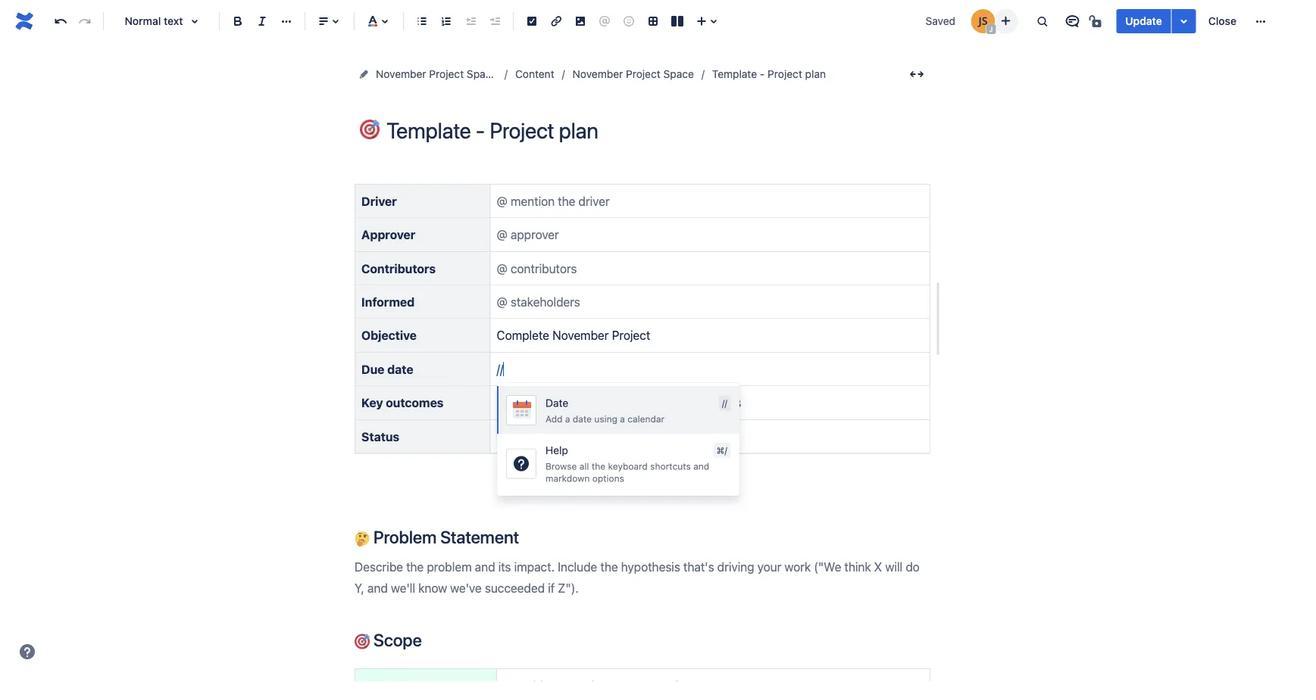 Task type: vqa. For each thing, say whether or not it's contained in the screenshot.
open icon
no



Task type: describe. For each thing, give the bounding box(es) containing it.
:dart: image inside main content area, start typing to enter text. text field
[[355, 635, 370, 650]]

calendar
[[628, 414, 665, 425]]

none text field inside / field
[[504, 366, 507, 375]]

indent tab image
[[486, 12, 504, 30]]

move this page image
[[358, 68, 370, 80]]

Give this page a title text field
[[387, 118, 931, 143]]

Main content area, start typing to enter text. text field
[[346, 166, 941, 683]]

more formatting image
[[277, 12, 296, 30]]

2 november project space link from the left
[[573, 65, 694, 83]]

update button
[[1117, 9, 1171, 33]]

2 space from the left
[[664, 68, 694, 80]]

using
[[594, 414, 618, 425]]

due
[[362, 362, 385, 377]]

link image
[[547, 12, 565, 30]]

browse
[[546, 462, 577, 472]]

normal text
[[125, 15, 183, 27]]

2 a from the left
[[620, 414, 625, 425]]

driver
[[362, 194, 397, 208]]

align left image
[[315, 12, 333, 30]]

none search field inside main content area, start typing to enter text. text field
[[497, 362, 507, 377]]

numbered list ⌘⇧7 image
[[437, 12, 455, 30]]

close
[[1209, 15, 1237, 27]]

//
[[722, 398, 728, 409]]

key
[[362, 396, 383, 410]]

scope
[[370, 630, 422, 651]]

1 a from the left
[[565, 414, 570, 425]]

complete
[[648, 433, 695, 443]]

date inside main content area, start typing to enter text. text field
[[387, 362, 414, 377]]

content
[[515, 68, 555, 80]]

action item image
[[523, 12, 541, 30]]

undo ⌘z image
[[52, 12, 70, 30]]

⌘/
[[717, 446, 728, 456]]

saved
[[926, 15, 956, 27]]

2 november project space from the left
[[573, 68, 694, 80]]

not started / in progress / complete
[[500, 430, 695, 444]]

invite to edit image
[[997, 12, 1015, 30]]

:dart: image
[[355, 635, 370, 650]]

progress
[[586, 433, 633, 443]]

confluence image
[[12, 9, 36, 33]]

date
[[546, 397, 569, 410]]

problem
[[374, 527, 437, 548]]

markdown
[[546, 474, 590, 484]]

normal text button
[[110, 5, 213, 38]]

statement
[[440, 527, 519, 548]]

mention image
[[596, 12, 614, 30]]

make page full-width image
[[908, 65, 926, 83]]

keyboard
[[608, 462, 648, 472]]

comment icon image
[[1064, 12, 1082, 30]]

problem statement
[[370, 527, 519, 548]]

objective
[[362, 329, 417, 343]]

find and replace image
[[1033, 12, 1051, 30]]

bullet list ⌘⇧8 image
[[413, 12, 431, 30]]

normal
[[125, 15, 161, 27]]

/ field
[[500, 362, 507, 377]]



Task type: locate. For each thing, give the bounding box(es) containing it.
1 horizontal spatial november project space
[[573, 68, 694, 80]]

help
[[546, 444, 568, 457]]

bold ⌘b image
[[229, 12, 247, 30]]

1 november project space link from the left
[[376, 65, 497, 83]]

redo ⌘⇧z image
[[76, 12, 94, 30]]

add image, video, or file image
[[571, 12, 590, 30]]

date
[[387, 362, 414, 377], [573, 414, 592, 425]]

in
[[575, 433, 584, 443]]

content link
[[515, 65, 555, 83]]

italic ⌘i image
[[253, 12, 271, 30]]

none search field containing /
[[497, 362, 507, 377]]

and
[[694, 462, 710, 472]]

space
[[467, 68, 497, 80], [664, 68, 694, 80]]

contributors
[[362, 261, 436, 276]]

november project space link
[[376, 65, 497, 83], [573, 65, 694, 83]]

shortcuts
[[650, 462, 691, 472]]

template - project plan
[[712, 68, 826, 80]]

1 horizontal spatial a
[[620, 414, 625, 425]]

november right complete
[[553, 329, 609, 343]]

a right using
[[620, 414, 625, 425]]

status
[[362, 430, 400, 444]]

space left content
[[467, 68, 497, 80]]

a right "add" on the left bottom of page
[[565, 414, 570, 425]]

key outcomes
[[362, 396, 444, 410]]

:dart: image
[[360, 120, 380, 139], [360, 120, 380, 139], [355, 635, 370, 650]]

1 space from the left
[[467, 68, 497, 80]]

november project space
[[376, 68, 497, 80], [573, 68, 694, 80]]

space down layouts icon
[[664, 68, 694, 80]]

0 horizontal spatial date
[[387, 362, 414, 377]]

0 vertical spatial date
[[387, 362, 414, 377]]

november project space link down the numbered list ⌘⇧7 'icon'
[[376, 65, 497, 83]]

None search field
[[497, 362, 507, 377]]

all
[[580, 462, 589, 472]]

template - project plan link
[[712, 65, 826, 83]]

november down mention image
[[573, 68, 623, 80]]

0 horizontal spatial space
[[467, 68, 497, 80]]

template
[[712, 68, 757, 80]]

november project space link down emoji image
[[573, 65, 694, 83]]

text
[[164, 15, 183, 27]]

table image
[[644, 12, 662, 30]]

browse all the keyboard shortcuts and markdown options
[[546, 462, 710, 484]]

november for second november project space link from right
[[376, 68, 426, 80]]

complete november project
[[497, 329, 650, 343]]

1 vertical spatial date
[[573, 414, 592, 425]]

november right move this page image
[[376, 68, 426, 80]]

confluence image
[[12, 9, 36, 33]]

john smith image
[[971, 9, 995, 33]]

help image
[[18, 643, 36, 662]]

more image
[[1252, 12, 1270, 30]]

1 horizontal spatial space
[[664, 68, 694, 80]]

adjust update settings image
[[1175, 12, 1193, 30]]

1 horizontal spatial november project space link
[[573, 65, 694, 83]]

no restrictions image
[[1088, 12, 1106, 30]]

project
[[429, 68, 464, 80], [626, 68, 661, 80], [768, 68, 803, 80], [612, 329, 650, 343]]

date right due
[[387, 362, 414, 377]]

complete
[[497, 329, 549, 343]]

a
[[565, 414, 570, 425], [620, 414, 625, 425]]

close button
[[1200, 9, 1246, 33]]

informed
[[362, 295, 415, 309]]

0 horizontal spatial november project space
[[376, 68, 497, 80]]

not
[[500, 433, 518, 443]]

november
[[376, 68, 426, 80], [573, 68, 623, 80], [553, 329, 609, 343]]

-
[[760, 68, 765, 80]]

november for second november project space link
[[573, 68, 623, 80]]

1 november project space from the left
[[376, 68, 497, 80]]

plan
[[805, 68, 826, 80]]

options
[[592, 474, 624, 484]]

/
[[497, 362, 500, 377], [500, 362, 504, 377], [566, 430, 569, 444], [639, 430, 642, 444]]

the
[[592, 462, 606, 472]]

add a date using a calendar
[[546, 414, 665, 425]]

:thinking: image
[[355, 532, 370, 547], [355, 532, 370, 547]]

approver
[[362, 228, 415, 242]]

outcomes
[[386, 396, 444, 410]]

november project space down the numbered list ⌘⇧7 'icon'
[[376, 68, 497, 80]]

due date
[[362, 362, 414, 377]]

started
[[520, 433, 559, 443]]

project inside main content area, start typing to enter text. text field
[[612, 329, 650, 343]]

add
[[546, 414, 563, 425]]

1 horizontal spatial date
[[573, 414, 592, 425]]

emoji image
[[620, 12, 638, 30]]

None text field
[[504, 366, 507, 375]]

0 horizontal spatial a
[[565, 414, 570, 425]]

date up in
[[573, 414, 592, 425]]

november inside main content area, start typing to enter text. text field
[[553, 329, 609, 343]]

november project space down emoji image
[[573, 68, 694, 80]]

layouts image
[[668, 12, 687, 30]]

0 horizontal spatial november project space link
[[376, 65, 497, 83]]

outdent ⇧tab image
[[462, 12, 480, 30]]

update
[[1126, 15, 1162, 27]]



